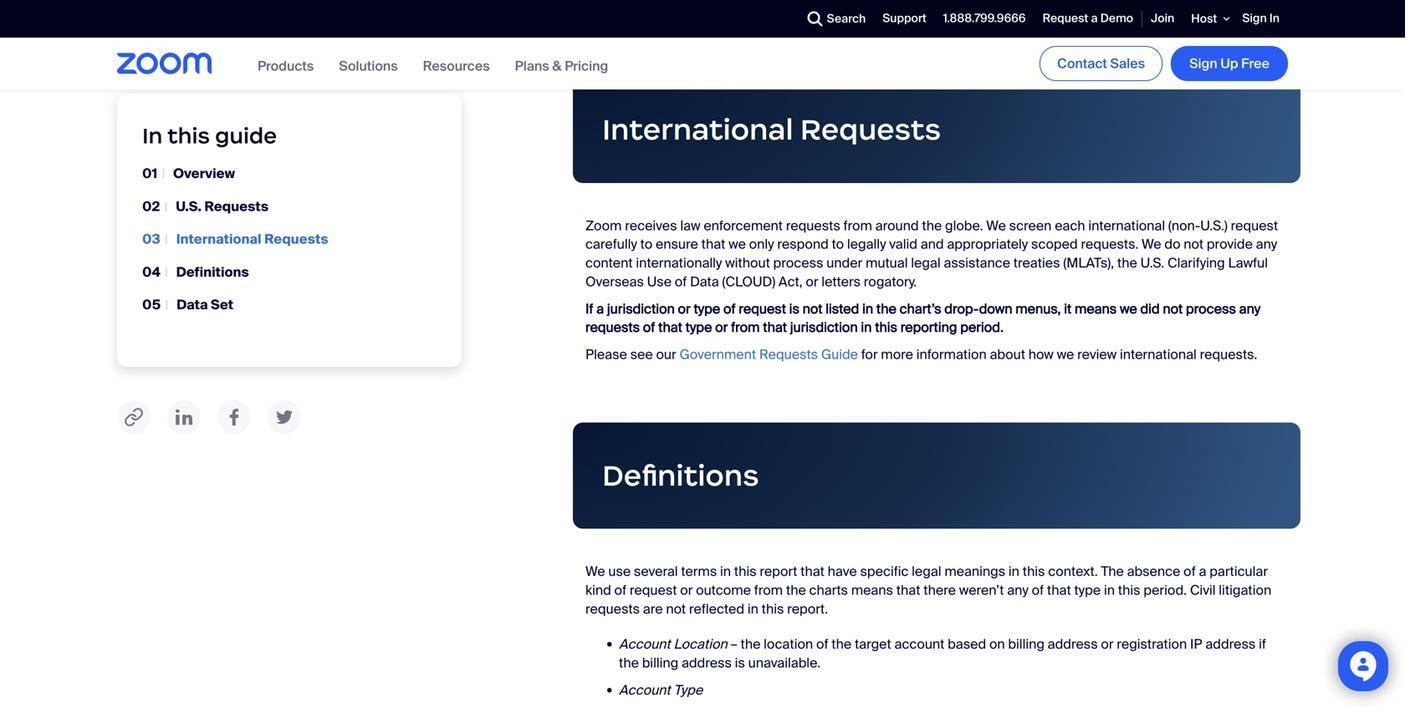 Task type: vqa. For each thing, say whether or not it's contained in the screenshot.
type to the middle
yes



Task type: describe. For each thing, give the bounding box(es) containing it.
facebook icon image
[[229, 409, 239, 426]]

resources
[[423, 57, 490, 75]]

sign in
[[1243, 11, 1280, 26]]

we inside zoom receives law enforcement requests from around the globe. we screen each international (non-u.s.) request carefully to ensure that we only respond to legally valid and appropriately scoped requests. we do not provide any content internationally without process under mutual legal assistance treaties (mlats), the u.s. clarifying lawful overseas use of data (cloud) act, or letters rogatory.
[[729, 236, 746, 253]]

period. inside we use several terms in this report that have specific legal meanings in this context. the absence of a particular kind of request or outcome from the charts means that there weren't any of that type in this period. civil litigation requests are not reflected in this report.
[[1144, 582, 1187, 599]]

demo
[[1101, 11, 1134, 26]]

several
[[634, 563, 678, 581]]

the right "–"
[[741, 636, 761, 654]]

0 vertical spatial type
[[694, 300, 721, 318]]

1 vertical spatial requests.
[[1200, 346, 1258, 364]]

join
[[1151, 11, 1175, 26]]

u.s. inside zoom receives law enforcement requests from around the globe. we screen each international (non-u.s.) request carefully to ensure that we only respond to legally valid and appropriately scoped requests. we do not provide any content internationally without process under mutual legal assistance treaties (mlats), the u.s. clarifying lawful overseas use of data (cloud) act, or letters rogatory.
[[1141, 254, 1165, 272]]

sign in link
[[1234, 1, 1289, 37]]

of up civil
[[1184, 563, 1196, 581]]

period. inside 'if a jurisdiction or type of request is not listed in the chart's drop-down menus, it means we did not process any requests of that type or from that jurisdiction in this reporting period.'
[[961, 319, 1004, 337]]

we inside 'if a jurisdiction or type of request is not listed in the chart's drop-down menus, it means we did not process any requests of that type or from that jurisdiction in this reporting period.'
[[1120, 300, 1138, 318]]

that up our
[[659, 319, 683, 337]]

that down context.
[[1048, 582, 1072, 599]]

any inside we use several terms in this report that have specific legal meanings in this context. the absence of a particular kind of request or outcome from the charts means that there weren't any of that type in this period. civil litigation requests are not reflected in this report.
[[1008, 582, 1029, 599]]

absence
[[1128, 563, 1181, 581]]

in up for
[[861, 319, 872, 337]]

do
[[1165, 236, 1181, 253]]

terms
[[681, 563, 717, 581]]

not inside zoom receives law enforcement requests from around the globe. we screen each international (non-u.s.) request carefully to ensure that we only respond to legally valid and appropriately scoped requests. we do not provide any content internationally without process under mutual legal assistance treaties (mlats), the u.s. clarifying lawful overseas use of data (cloud) act, or letters rogatory.
[[1184, 236, 1204, 253]]

use
[[647, 273, 672, 291]]

did
[[1141, 300, 1160, 318]]

without
[[726, 254, 770, 272]]

account for account location
[[619, 636, 671, 654]]

the up account type
[[619, 655, 639, 672]]

account location
[[619, 636, 728, 654]]

set
[[211, 296, 234, 314]]

0 horizontal spatial billing
[[642, 655, 679, 672]]

clarifying
[[1168, 254, 1226, 272]]

1 vertical spatial international
[[1120, 346, 1197, 364]]

of down use
[[615, 582, 627, 599]]

the right (mlats),
[[1118, 254, 1138, 272]]

of right 'weren't'
[[1032, 582, 1044, 599]]

request
[[1043, 11, 1089, 26]]

specific
[[861, 563, 909, 581]]

scoped
[[1032, 236, 1078, 253]]

target
[[855, 636, 892, 654]]

zoom receives law enforcement requests from around the globe. we screen each international (non-u.s.) request carefully to ensure that we only respond to legally valid and appropriately scoped requests. we do not provide any content internationally without process under mutual legal assistance treaties (mlats), the u.s. clarifying lawful overseas use of data (cloud) act, or letters rogatory.
[[586, 217, 1279, 291]]

zoom
[[586, 217, 622, 234]]

on
[[990, 636, 1005, 654]]

account type
[[619, 682, 703, 700]]

request inside 'if a jurisdiction or type of request is not listed in the chart's drop-down menus, it means we did not process any requests of that type or from that jurisdiction in this reporting period.'
[[739, 300, 786, 318]]

sign for sign up free
[[1190, 55, 1218, 72]]

international inside zoom receives law enforcement requests from around the globe. we screen each international (non-u.s.) request carefully to ensure that we only respond to legally valid and appropriately scoped requests. we do not provide any content internationally without process under mutual legal assistance treaties (mlats), the u.s. clarifying lawful overseas use of data (cloud) act, or letters rogatory.
[[1089, 217, 1166, 234]]

twitter icon image
[[276, 410, 293, 425]]

or inside we use several terms in this report that have specific legal meanings in this context. the absence of a particular kind of request or outcome from the charts means that there weren't any of that type in this period. civil litigation requests are not reflected in this report.
[[680, 582, 693, 599]]

any inside zoom receives law enforcement requests from around the globe. we screen each international (non-u.s.) request carefully to ensure that we only respond to legally valid and appropriately scoped requests. we do not provide any content internationally without process under mutual legal assistance treaties (mlats), the u.s. clarifying lawful overseas use of data (cloud) act, or letters rogatory.
[[1256, 236, 1278, 253]]

sales
[[1111, 55, 1145, 72]]

in right listed
[[863, 300, 874, 318]]

– the location of the target account based on billing address or registration ip address if the billing address is unavailable.
[[619, 636, 1267, 672]]

there
[[924, 582, 956, 599]]

about
[[990, 346, 1026, 364]]

from inside 'if a jurisdiction or type of request is not listed in the chart's drop-down menus, it means we did not process any requests of that type or from that jurisdiction in this reporting period.'
[[731, 319, 760, 337]]

this inside 'if a jurisdiction or type of request is not listed in the chart's drop-down menus, it means we did not process any requests of that type or from that jurisdiction in this reporting period.'
[[875, 319, 898, 337]]

request inside we use several terms in this report that have specific legal meanings in this context. the absence of a particular kind of request or outcome from the charts means that there weren't any of that type in this period. civil litigation requests are not reflected in this report.
[[630, 582, 677, 599]]

review
[[1078, 346, 1117, 364]]

not right did
[[1163, 300, 1183, 318]]

process inside zoom receives law enforcement requests from around the globe. we screen each international (non-u.s.) request carefully to ensure that we only respond to legally valid and appropriately scoped requests. we do not provide any content internationally without process under mutual legal assistance treaties (mlats), the u.s. clarifying lawful overseas use of data (cloud) act, or letters rogatory.
[[774, 254, 824, 272]]

content
[[586, 254, 633, 272]]

that down specific
[[897, 582, 921, 599]]

0 horizontal spatial definitions
[[176, 263, 249, 281]]

–
[[731, 636, 738, 654]]

1 horizontal spatial in
[[1270, 11, 1280, 26]]

requests. inside zoom receives law enforcement requests from around the globe. we screen each international (non-u.s.) request carefully to ensure that we only respond to legally valid and appropriately scoped requests. we do not provide any content internationally without process under mutual legal assistance treaties (mlats), the u.s. clarifying lawful overseas use of data (cloud) act, or letters rogatory.
[[1081, 236, 1139, 253]]

overview
[[173, 165, 235, 183]]

1.888.799.9666 link
[[935, 1, 1035, 37]]

of down (cloud) at the top
[[724, 300, 736, 318]]

civil
[[1191, 582, 1216, 599]]

that inside zoom receives law enforcement requests from around the globe. we screen each international (non-u.s.) request carefully to ensure that we only respond to legally valid and appropriately scoped requests. we do not provide any content internationally without process under mutual legal assistance treaties (mlats), the u.s. clarifying lawful overseas use of data (cloud) act, or letters rogatory.
[[702, 236, 726, 253]]

1 vertical spatial data
[[177, 296, 208, 314]]

unavailable.
[[749, 655, 821, 672]]

resources button
[[423, 57, 490, 75]]

1 horizontal spatial address
[[1048, 636, 1098, 654]]

information
[[917, 346, 987, 364]]

legal inside we use several terms in this report that have specific legal meanings in this context. the absence of a particular kind of request or outcome from the charts means that there weren't any of that type in this period. civil litigation requests are not reflected in this report.
[[912, 563, 942, 581]]

weren't
[[960, 582, 1004, 599]]

2 vertical spatial we
[[1057, 346, 1075, 364]]

our
[[656, 346, 677, 364]]

zoom logo image
[[117, 53, 212, 74]]

data inside zoom receives law enforcement requests from around the globe. we screen each international (non-u.s.) request carefully to ensure that we only respond to legally valid and appropriately scoped requests. we do not provide any content internationally without process under mutual legal assistance treaties (mlats), the u.s. clarifying lawful overseas use of data (cloud) act, or letters rogatory.
[[690, 273, 719, 291]]

up
[[1221, 55, 1239, 72]]

not left listed
[[803, 300, 823, 318]]

screen
[[1010, 217, 1052, 234]]

reporting
[[901, 319, 958, 337]]

it
[[1065, 300, 1072, 318]]

treaties
[[1014, 254, 1061, 272]]

in down the at bottom right
[[1104, 582, 1115, 599]]

government requests guide link
[[680, 346, 858, 364]]

location
[[674, 636, 728, 654]]

legally
[[848, 236, 887, 253]]

guide
[[822, 346, 858, 364]]

of inside zoom receives law enforcement requests from around the globe. we screen each international (non-u.s.) request carefully to ensure that we only respond to legally valid and appropriately scoped requests. we do not provide any content internationally without process under mutual legal assistance treaties (mlats), the u.s. clarifying lawful overseas use of data (cloud) act, or letters rogatory.
[[675, 273, 687, 291]]

letters
[[822, 273, 861, 291]]

for
[[862, 346, 878, 364]]

in this guide
[[142, 122, 277, 149]]

the left target
[[832, 636, 852, 654]]

plans
[[515, 57, 549, 75]]

law
[[681, 217, 701, 234]]

request a demo link
[[1035, 1, 1142, 37]]

mutual
[[866, 254, 908, 272]]

we use several terms in this report that have specific legal meanings in this context. the absence of a particular kind of request or outcome from the charts means that there weren't any of that type in this period. civil litigation requests are not reflected in this report.
[[586, 563, 1272, 618]]

1 horizontal spatial definitions
[[602, 458, 759, 494]]

1 vertical spatial in
[[142, 122, 163, 149]]

join link
[[1143, 1, 1183, 37]]

sign up free
[[1190, 55, 1270, 72]]

government
[[680, 346, 756, 364]]

if a jurisdiction or type of request is not listed in the chart's drop-down menus, it means we did not process any requests of that type or from that jurisdiction in this reporting period.
[[586, 300, 1261, 337]]

lawful
[[1229, 254, 1268, 272]]

1 horizontal spatial jurisdiction
[[791, 319, 858, 337]]

u.s. requests
[[176, 198, 269, 215]]

registration
[[1117, 636, 1188, 654]]

2 horizontal spatial address
[[1206, 636, 1256, 654]]

the inside 'if a jurisdiction or type of request is not listed in the chart's drop-down menus, it means we did not process any requests of that type or from that jurisdiction in this reporting period.'
[[877, 300, 897, 318]]

05
[[142, 296, 161, 314]]

under
[[827, 254, 863, 272]]

report.
[[788, 601, 828, 618]]

globe.
[[946, 217, 984, 234]]



Task type: locate. For each thing, give the bounding box(es) containing it.
from inside we use several terms in this report that have specific legal meanings in this context. the absence of a particular kind of request or outcome from the charts means that there weren't any of that type in this period. civil litigation requests are not reflected in this report.
[[754, 582, 783, 599]]

0 horizontal spatial period.
[[961, 319, 1004, 337]]

kind
[[586, 582, 611, 599]]

legal down and
[[911, 254, 941, 272]]

data
[[690, 273, 719, 291], [177, 296, 208, 314]]

1 vertical spatial request
[[739, 300, 786, 318]]

request up provide
[[1231, 217, 1279, 234]]

0 vertical spatial requests
[[786, 217, 841, 234]]

requests
[[786, 217, 841, 234], [586, 319, 640, 337], [586, 601, 640, 618]]

2 to from the left
[[832, 236, 844, 253]]

this left report.
[[762, 601, 784, 618]]

0 vertical spatial account
[[619, 636, 671, 654]]

international up do in the top right of the page
[[1089, 217, 1166, 234]]

a left demo
[[1092, 11, 1098, 26]]

this left context.
[[1023, 563, 1045, 581]]

0 horizontal spatial address
[[682, 655, 732, 672]]

a inside we use several terms in this report that have specific legal meanings in this context. the absence of a particular kind of request or outcome from the charts means that there weren't any of that type in this period. civil litigation requests are not reflected in this report.
[[1199, 563, 1207, 581]]

how
[[1029, 346, 1054, 364]]

03
[[142, 231, 160, 248]]

rogatory.
[[864, 273, 917, 291]]

provide
[[1207, 236, 1253, 253]]

1 horizontal spatial international
[[602, 111, 794, 148]]

requests inside we use several terms in this report that have specific legal meanings in this context. the absence of a particular kind of request or outcome from the charts means that there weren't any of that type in this period. civil litigation requests are not reflected in this report.
[[586, 601, 640, 618]]

account for account type
[[619, 682, 671, 700]]

or right act,
[[806, 273, 819, 291]]

1 horizontal spatial u.s.
[[1141, 254, 1165, 272]]

any right 'weren't'
[[1008, 582, 1029, 599]]

1 horizontal spatial request
[[739, 300, 786, 318]]

1 vertical spatial we
[[1120, 300, 1138, 318]]

0 vertical spatial international
[[1089, 217, 1166, 234]]

1 vertical spatial from
[[731, 319, 760, 337]]

a for request
[[1092, 11, 1098, 26]]

1 vertical spatial international
[[176, 231, 261, 248]]

0 horizontal spatial process
[[774, 254, 824, 272]]

in down outcome
[[748, 601, 759, 618]]

the down rogatory. in the right top of the page
[[877, 300, 897, 318]]

we up appropriately
[[987, 217, 1006, 234]]

are
[[643, 601, 663, 618]]

1 horizontal spatial process
[[1186, 300, 1237, 318]]

we down the enforcement
[[729, 236, 746, 253]]

guide
[[215, 122, 277, 149]]

of
[[675, 273, 687, 291], [724, 300, 736, 318], [643, 319, 655, 337], [1184, 563, 1196, 581], [615, 582, 627, 599], [1032, 582, 1044, 599], [817, 636, 829, 654]]

1 horizontal spatial international requests
[[602, 111, 941, 148]]

please see our government requests guide for more information about how we review international requests.
[[586, 346, 1258, 364]]

valid
[[890, 236, 918, 253]]

0 vertical spatial request
[[1231, 217, 1279, 234]]

a inside 'if a jurisdiction or type of request is not listed in the chart's drop-down menus, it means we did not process any requests of that type or from that jurisdiction in this reporting period.'
[[597, 300, 604, 318]]

that down the enforcement
[[702, 236, 726, 253]]

chart's
[[900, 300, 942, 318]]

this up more
[[875, 319, 898, 337]]

based
[[948, 636, 987, 654]]

requests inside 'if a jurisdiction or type of request is not listed in the chart's drop-down menus, it means we did not process any requests of that type or from that jurisdiction in this reporting period.'
[[586, 319, 640, 337]]

sign up free
[[1243, 11, 1267, 26]]

act,
[[779, 273, 803, 291]]

legal
[[911, 254, 941, 272], [912, 563, 942, 581]]

requests up respond
[[786, 217, 841, 234]]

enforcement
[[704, 217, 783, 234]]

0 horizontal spatial to
[[641, 236, 653, 253]]

not up clarifying
[[1184, 236, 1204, 253]]

means inside 'if a jurisdiction or type of request is not listed in the chart's drop-down menus, it means we did not process any requests of that type or from that jurisdiction in this reporting period.'
[[1075, 300, 1117, 318]]

1 horizontal spatial to
[[832, 236, 844, 253]]

requests down kind
[[586, 601, 640, 618]]

or down internationally
[[678, 300, 691, 318]]

2 vertical spatial type
[[1075, 582, 1101, 599]]

1 horizontal spatial we
[[1057, 346, 1075, 364]]

overseas
[[586, 273, 644, 291]]

type
[[674, 682, 703, 700]]

outcome
[[696, 582, 751, 599]]

1 vertical spatial account
[[619, 682, 671, 700]]

any
[[1256, 236, 1278, 253], [1240, 300, 1261, 318], [1008, 582, 1029, 599]]

from inside zoom receives law enforcement requests from around the globe. we screen each international (non-u.s.) request carefully to ensure that we only respond to legally valid and appropriately scoped requests. we do not provide any content internationally without process under mutual legal assistance treaties (mlats), the u.s. clarifying lawful overseas use of data (cloud) act, or letters rogatory.
[[844, 217, 873, 234]]

0 horizontal spatial requests.
[[1081, 236, 1139, 253]]

carefully
[[586, 236, 637, 253]]

0 horizontal spatial international
[[176, 231, 261, 248]]

products
[[258, 57, 314, 75]]

of inside – the location of the target account based on billing address or registration ip address if the billing address is unavailable.
[[817, 636, 829, 654]]

sign up free link
[[1171, 46, 1289, 81]]

a
[[1092, 11, 1098, 26], [597, 300, 604, 318], [1199, 563, 1207, 581]]

1 horizontal spatial billing
[[1009, 636, 1045, 654]]

listed
[[826, 300, 860, 318]]

0 vertical spatial from
[[844, 217, 873, 234]]

down
[[980, 300, 1013, 318]]

0 vertical spatial billing
[[1009, 636, 1045, 654]]

u.s. down overview
[[176, 198, 202, 215]]

requests up please
[[586, 319, 640, 337]]

from up the legally
[[844, 217, 873, 234]]

1 vertical spatial billing
[[642, 655, 679, 672]]

means right it
[[1075, 300, 1117, 318]]

1 vertical spatial we
[[1142, 236, 1162, 253]]

1 to from the left
[[641, 236, 653, 253]]

not inside we use several terms in this report that have specific legal meanings in this context. the absence of a particular kind of request or outcome from the charts means that there weren't any of that type in this period. civil litigation requests are not reflected in this report.
[[666, 601, 686, 618]]

location
[[764, 636, 813, 654]]

or inside – the location of the target account based on billing address or registration ip address if the billing address is unavailable.
[[1101, 636, 1114, 654]]

2 vertical spatial a
[[1199, 563, 1207, 581]]

(non-
[[1169, 217, 1201, 234]]

billing down account location
[[642, 655, 679, 672]]

or down terms
[[680, 582, 693, 599]]

from up government requests guide link
[[731, 319, 760, 337]]

0 horizontal spatial we
[[586, 563, 605, 581]]

in up 01
[[142, 122, 163, 149]]

2 vertical spatial requests
[[586, 601, 640, 618]]

we
[[729, 236, 746, 253], [1120, 300, 1138, 318], [1057, 346, 1075, 364]]

1 vertical spatial any
[[1240, 300, 1261, 318]]

0 vertical spatial legal
[[911, 254, 941, 272]]

we left did
[[1120, 300, 1138, 318]]

1 vertical spatial international requests
[[176, 231, 329, 248]]

0 horizontal spatial request
[[630, 582, 677, 599]]

is inside 'if a jurisdiction or type of request is not listed in the chart's drop-down menus, it means we did not process any requests of that type or from that jurisdiction in this reporting period.'
[[790, 300, 800, 318]]

host button
[[1183, 0, 1234, 37]]

legal up there
[[912, 563, 942, 581]]

account left type
[[619, 682, 671, 700]]

billing
[[1009, 636, 1045, 654], [642, 655, 679, 672]]

period. down absence
[[1144, 582, 1187, 599]]

1 vertical spatial is
[[735, 655, 745, 672]]

0 vertical spatial international
[[602, 111, 794, 148]]

2 vertical spatial request
[[630, 582, 677, 599]]

0 vertical spatial requests.
[[1081, 236, 1139, 253]]

2 account from the top
[[619, 682, 671, 700]]

report
[[760, 563, 798, 581]]

to down receives
[[641, 236, 653, 253]]

sign left 'up'
[[1190, 55, 1218, 72]]

2 vertical spatial we
[[586, 563, 605, 581]]

in
[[863, 300, 874, 318], [861, 319, 872, 337], [720, 563, 731, 581], [1009, 563, 1020, 581], [1104, 582, 1115, 599], [748, 601, 759, 618]]

0 horizontal spatial a
[[597, 300, 604, 318]]

contact sales
[[1058, 55, 1145, 72]]

1 vertical spatial period.
[[1144, 582, 1187, 599]]

and
[[921, 236, 944, 253]]

any up lawful
[[1256, 236, 1278, 253]]

2 horizontal spatial we
[[1142, 236, 1162, 253]]

0 horizontal spatial jurisdiction
[[607, 300, 675, 318]]

2 vertical spatial from
[[754, 582, 783, 599]]

1 vertical spatial u.s.
[[1141, 254, 1165, 272]]

0 vertical spatial data
[[690, 273, 719, 291]]

1 vertical spatial definitions
[[602, 458, 759, 494]]

a for if
[[597, 300, 604, 318]]

is down act,
[[790, 300, 800, 318]]

type inside we use several terms in this report that have specific legal meanings in this context. the absence of a particular kind of request or outcome from the charts means that there weren't any of that type in this period. civil litigation requests are not reflected in this report.
[[1075, 582, 1101, 599]]

1 vertical spatial jurisdiction
[[791, 319, 858, 337]]

host
[[1192, 11, 1218, 26]]

that up government requests guide link
[[763, 319, 787, 337]]

u.s. left clarifying
[[1141, 254, 1165, 272]]

sign for sign in
[[1243, 11, 1267, 26]]

free
[[1242, 55, 1270, 72]]

use
[[609, 563, 631, 581]]

in up outcome
[[720, 563, 731, 581]]

receives
[[625, 217, 677, 234]]

04
[[142, 263, 160, 281]]

request down (cloud) at the top
[[739, 300, 786, 318]]

u.s.
[[176, 198, 202, 215], [1141, 254, 1165, 272]]

to
[[641, 236, 653, 253], [832, 236, 844, 253]]

0 horizontal spatial in
[[142, 122, 163, 149]]

0 vertical spatial definitions
[[176, 263, 249, 281]]

2 horizontal spatial we
[[1120, 300, 1138, 318]]

(cloud)
[[722, 273, 776, 291]]

1 vertical spatial type
[[686, 319, 712, 337]]

more
[[881, 346, 914, 364]]

have
[[828, 563, 857, 581]]

we up kind
[[586, 563, 605, 581]]

is down "–"
[[735, 655, 745, 672]]

1 horizontal spatial we
[[987, 217, 1006, 234]]

0 vertical spatial a
[[1092, 11, 1098, 26]]

to up under
[[832, 236, 844, 253]]

contact sales link
[[1040, 46, 1163, 81]]

drop-
[[945, 300, 980, 318]]

this down the at bottom right
[[1119, 582, 1141, 599]]

of up see
[[643, 319, 655, 337]]

1 vertical spatial a
[[597, 300, 604, 318]]

0 vertical spatial process
[[774, 254, 824, 272]]

charts
[[810, 582, 848, 599]]

plans & pricing link
[[515, 57, 609, 75]]

request
[[1231, 217, 1279, 234], [739, 300, 786, 318], [630, 582, 677, 599]]

international
[[1089, 217, 1166, 234], [1120, 346, 1197, 364]]

address down location
[[682, 655, 732, 672]]

0 vertical spatial u.s.
[[176, 198, 202, 215]]

request up are
[[630, 582, 677, 599]]

search image
[[808, 11, 823, 26], [808, 11, 823, 26]]

or inside zoom receives law enforcement requests from around the globe. we screen each international (non-u.s.) request carefully to ensure that we only respond to legally valid and appropriately scoped requests. we do not provide any content internationally without process under mutual legal assistance treaties (mlats), the u.s. clarifying lawful overseas use of data (cloud) act, or letters rogatory.
[[806, 273, 819, 291]]

plans & pricing
[[515, 57, 609, 75]]

data left the set
[[177, 296, 208, 314]]

of down internationally
[[675, 273, 687, 291]]

0 vertical spatial means
[[1075, 300, 1117, 318]]

2 horizontal spatial a
[[1199, 563, 1207, 581]]

solutions button
[[339, 57, 398, 75]]

this up outcome
[[734, 563, 757, 581]]

0 vertical spatial in
[[1270, 11, 1280, 26]]

1 horizontal spatial data
[[690, 273, 719, 291]]

is inside – the location of the target account based on billing address or registration ip address if the billing address is unavailable.
[[735, 655, 745, 672]]

1 horizontal spatial sign
[[1243, 11, 1267, 26]]

we right how
[[1057, 346, 1075, 364]]

(mlats),
[[1064, 254, 1115, 272]]

reflected
[[689, 601, 745, 618]]

internationally
[[636, 254, 722, 272]]

1 horizontal spatial is
[[790, 300, 800, 318]]

0 horizontal spatial is
[[735, 655, 745, 672]]

1 account from the top
[[619, 636, 671, 654]]

solutions
[[339, 57, 398, 75]]

we inside we use several terms in this report that have specific legal meanings in this context. the absence of a particular kind of request or outcome from the charts means that there weren't any of that type in this period. civil litigation requests are not reflected in this report.
[[586, 563, 605, 581]]

1 vertical spatial requests
[[586, 319, 640, 337]]

0 vertical spatial period.
[[961, 319, 1004, 337]]

address left if
[[1206, 636, 1256, 654]]

from down 'report'
[[754, 582, 783, 599]]

address
[[1048, 636, 1098, 654], [1206, 636, 1256, 654], [682, 655, 732, 672]]

process down clarifying
[[1186, 300, 1237, 318]]

the inside we use several terms in this report that have specific legal meanings in this context. the absence of a particular kind of request or outcome from the charts means that there weren't any of that type in this period. civil litigation requests are not reflected in this report.
[[786, 582, 806, 599]]

means
[[1075, 300, 1117, 318], [852, 582, 894, 599]]

this up overview
[[167, 122, 210, 149]]

products button
[[258, 57, 314, 75]]

a up civil
[[1199, 563, 1207, 581]]

0 horizontal spatial data
[[177, 296, 208, 314]]

0 vertical spatial we
[[729, 236, 746, 253]]

link icon image
[[125, 408, 143, 427]]

the
[[1101, 563, 1124, 581]]

means inside we use several terms in this report that have specific legal meanings in this context. the absence of a particular kind of request or outcome from the charts means that there weren't any of that type in this period. civil litigation requests are not reflected in this report.
[[852, 582, 894, 599]]

or up government
[[716, 319, 728, 337]]

legal inside zoom receives law enforcement requests from around the globe. we screen each international (non-u.s.) request carefully to ensure that we only respond to legally valid and appropriately scoped requests. we do not provide any content internationally without process under mutual legal assistance treaties (mlats), the u.s. clarifying lawful overseas use of data (cloud) act, or letters rogatory.
[[911, 254, 941, 272]]

in up free
[[1270, 11, 1280, 26]]

of right the location
[[817, 636, 829, 654]]

data down internationally
[[690, 273, 719, 291]]

a inside request a demo link
[[1092, 11, 1098, 26]]

any inside 'if a jurisdiction or type of request is not listed in the chart's drop-down menus, it means we did not process any requests of that type or from that jurisdiction in this reporting period.'
[[1240, 300, 1261, 318]]

process down respond
[[774, 254, 824, 272]]

1 vertical spatial means
[[852, 582, 894, 599]]

pricing
[[565, 57, 609, 75]]

the
[[922, 217, 942, 234], [1118, 254, 1138, 272], [877, 300, 897, 318], [786, 582, 806, 599], [741, 636, 761, 654], [832, 636, 852, 654], [619, 655, 639, 672]]

not right are
[[666, 601, 686, 618]]

menus,
[[1016, 300, 1061, 318]]

0 vertical spatial any
[[1256, 236, 1278, 253]]

linkedin icon image
[[176, 409, 192, 426]]

means down specific
[[852, 582, 894, 599]]

0 vertical spatial we
[[987, 217, 1006, 234]]

particular
[[1210, 563, 1269, 581]]

u.s.)
[[1201, 217, 1228, 234]]

0 horizontal spatial sign
[[1190, 55, 1218, 72]]

2 horizontal spatial request
[[1231, 217, 1279, 234]]

international requests
[[602, 111, 941, 148], [176, 231, 329, 248]]

support link
[[875, 1, 935, 37]]

context.
[[1049, 563, 1098, 581]]

support
[[883, 11, 927, 26]]

in right meanings at the bottom
[[1009, 563, 1020, 581]]

0 vertical spatial sign
[[1243, 11, 1267, 26]]

period. down down at top right
[[961, 319, 1004, 337]]

0 horizontal spatial we
[[729, 236, 746, 253]]

ip
[[1191, 636, 1203, 654]]

0 horizontal spatial international requests
[[176, 231, 329, 248]]

the up report.
[[786, 582, 806, 599]]

1 horizontal spatial a
[[1092, 11, 1098, 26]]

we left do in the top right of the page
[[1142, 236, 1162, 253]]

billing right on on the right bottom of the page
[[1009, 636, 1045, 654]]

2 vertical spatial any
[[1008, 582, 1029, 599]]

jurisdiction down use
[[607, 300, 675, 318]]

requests inside zoom receives law enforcement requests from around the globe. we screen each international (non-u.s.) request carefully to ensure that we only respond to legally valid and appropriately scoped requests. we do not provide any content internationally without process under mutual legal assistance treaties (mlats), the u.s. clarifying lawful overseas use of data (cloud) act, or letters rogatory.
[[786, 217, 841, 234]]

sign
[[1243, 11, 1267, 26], [1190, 55, 1218, 72]]

requests.
[[1081, 236, 1139, 253], [1200, 346, 1258, 364]]

1 horizontal spatial period.
[[1144, 582, 1187, 599]]

0 horizontal spatial means
[[852, 582, 894, 599]]

request inside zoom receives law enforcement requests from around the globe. we screen each international (non-u.s.) request carefully to ensure that we only respond to legally valid and appropriately scoped requests. we do not provide any content internationally without process under mutual legal assistance treaties (mlats), the u.s. clarifying lawful overseas use of data (cloud) act, or letters rogatory.
[[1231, 217, 1279, 234]]

that up the charts
[[801, 563, 825, 581]]

a right the if on the left top
[[597, 300, 604, 318]]

process inside 'if a jurisdiction or type of request is not listed in the chart's drop-down menus, it means we did not process any requests of that type or from that jurisdiction in this reporting period.'
[[1186, 300, 1237, 318]]

jurisdiction down listed
[[791, 319, 858, 337]]

from
[[844, 217, 873, 234], [731, 319, 760, 337], [754, 582, 783, 599]]

0 vertical spatial jurisdiction
[[607, 300, 675, 318]]

respond
[[778, 236, 829, 253]]

02
[[142, 198, 160, 215]]

1 vertical spatial legal
[[912, 563, 942, 581]]

around
[[876, 217, 919, 234]]

or left registration
[[1101, 636, 1114, 654]]

1 vertical spatial sign
[[1190, 55, 1218, 72]]

in
[[1270, 11, 1280, 26], [142, 122, 163, 149]]

1 horizontal spatial requests.
[[1200, 346, 1258, 364]]

the up and
[[922, 217, 942, 234]]

any down lawful
[[1240, 300, 1261, 318]]

address down context.
[[1048, 636, 1098, 654]]

meanings
[[945, 563, 1006, 581]]

international down did
[[1120, 346, 1197, 364]]

account down are
[[619, 636, 671, 654]]

appropriately
[[947, 236, 1029, 253]]

0 vertical spatial international requests
[[602, 111, 941, 148]]

0 horizontal spatial u.s.
[[176, 198, 202, 215]]



